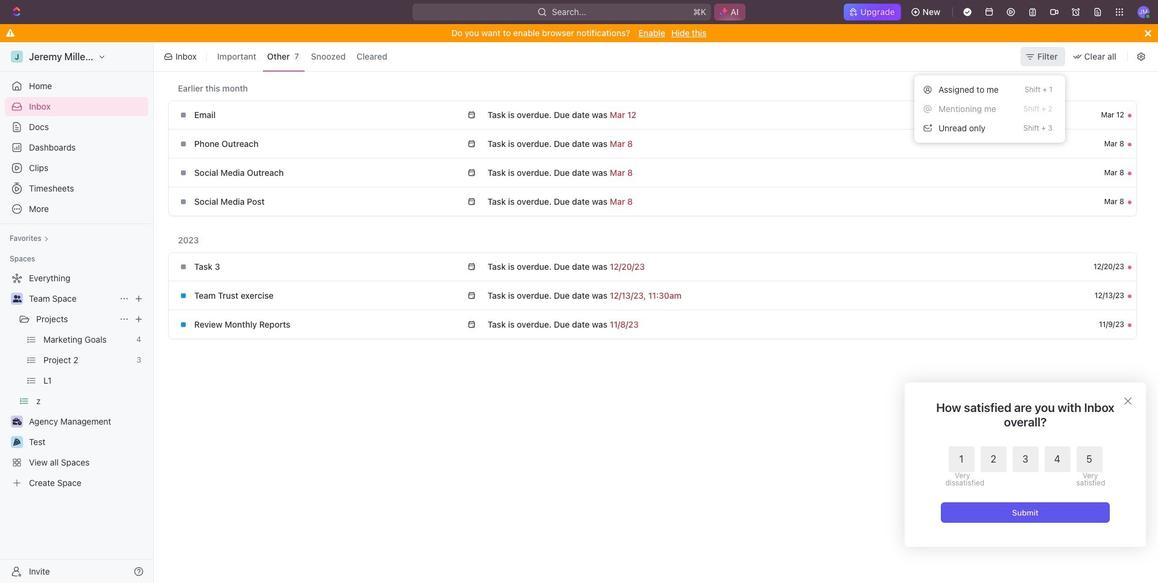 Task type: locate. For each thing, give the bounding box(es) containing it.
2 vertical spatial unread image
[[1128, 295, 1132, 298]]

3 unread image from the top
[[1128, 295, 1132, 298]]

dialog
[[905, 383, 1146, 548]]

tree
[[5, 269, 148, 493]]

tab list
[[211, 40, 394, 74]]

unread image
[[1128, 114, 1132, 118], [1128, 172, 1132, 175], [1128, 266, 1132, 270], [1128, 324, 1132, 327]]

tree inside sidebar navigation
[[5, 269, 148, 493]]

option group
[[946, 447, 1102, 487]]

unread image
[[1128, 143, 1132, 146], [1128, 201, 1132, 204], [1128, 295, 1132, 298]]

1 vertical spatial unread image
[[1128, 201, 1132, 204]]

3 unread image from the top
[[1128, 266, 1132, 270]]

2 unread image from the top
[[1128, 201, 1132, 204]]

2 unread image from the top
[[1128, 172, 1132, 175]]

unread image for 3rd unread icon
[[1128, 295, 1132, 298]]

1 unread image from the top
[[1128, 143, 1132, 146]]

0 vertical spatial unread image
[[1128, 143, 1132, 146]]



Task type: vqa. For each thing, say whether or not it's contained in the screenshot.
Task Name Or Type '/' For Commands text field
no



Task type: describe. For each thing, give the bounding box(es) containing it.
sidebar navigation
[[0, 42, 154, 584]]

unread image for 4th unread icon from the bottom
[[1128, 143, 1132, 146]]

1 unread image from the top
[[1128, 114, 1132, 118]]

user group image
[[12, 296, 21, 303]]

4 unread image from the top
[[1128, 324, 1132, 327]]



